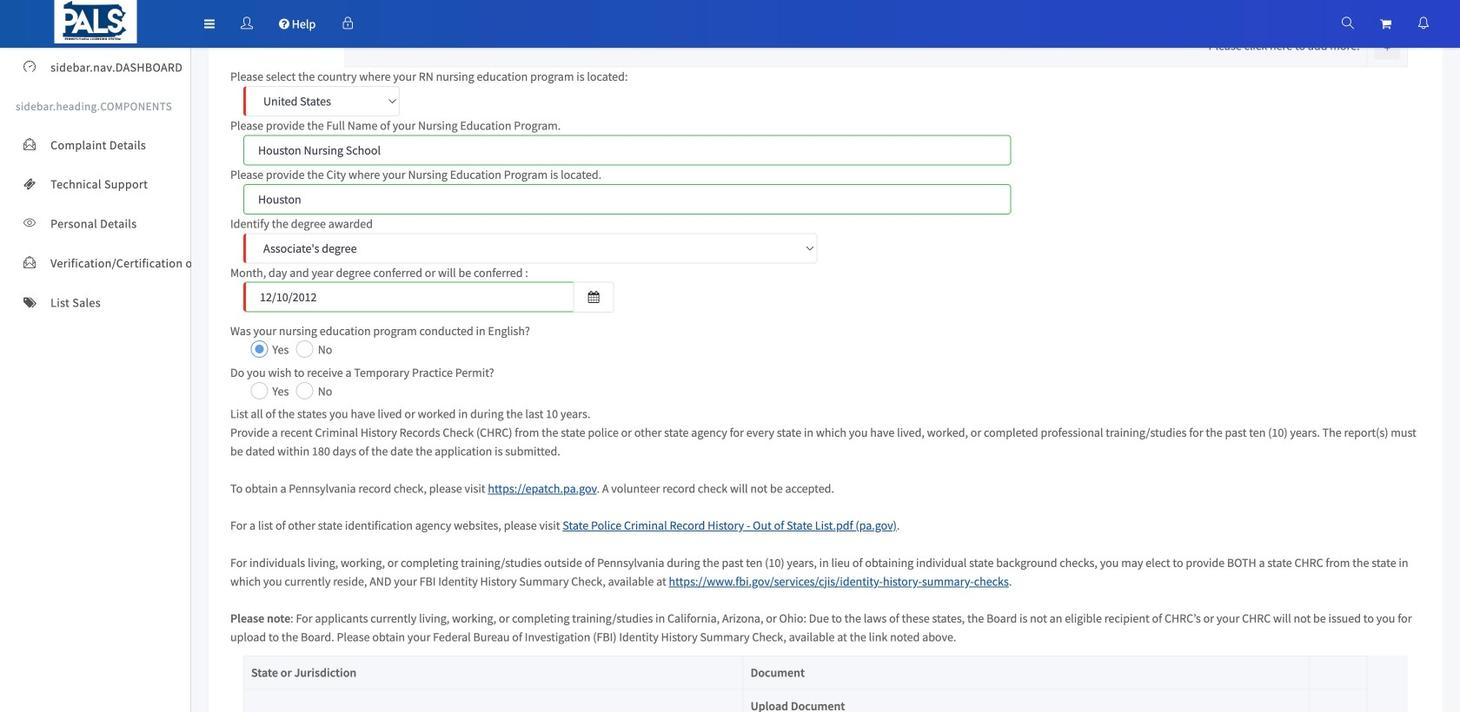 Task type: locate. For each thing, give the bounding box(es) containing it.
navigation
[[0, 0, 1461, 48]]

None text field
[[353, 0, 847, 18]]

add row image
[[1385, 41, 1391, 53]]



Task type: vqa. For each thing, say whether or not it's contained in the screenshot.
Delete image
no



Task type: describe. For each thing, give the bounding box(es) containing it.
Enter your answer here. text field
[[243, 135, 1011, 166]]

Enter a date text field
[[243, 282, 574, 313]]

app logo image
[[54, 0, 137, 43]]

Enter your answer here. text field
[[243, 184, 1011, 215]]



